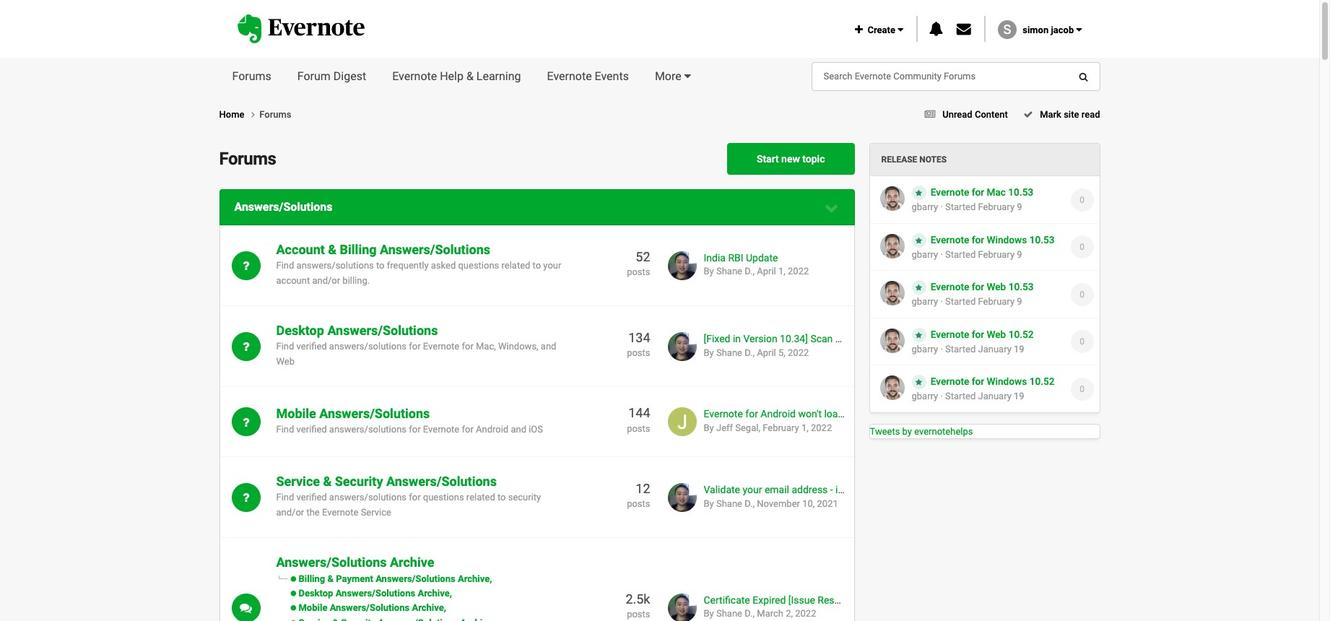 Task type: locate. For each thing, give the bounding box(es) containing it.
shane d. image for 134
[[668, 332, 697, 361]]

2 caret down image from the left
[[1076, 24, 1082, 35]]

answers/solutions down mobile answers/solutions find verified answers/solutions for evernote for android and ios in the left bottom of the page
[[386, 474, 497, 489]]

1 vertical spatial billing
[[299, 573, 325, 584]]

answers/solutions up asked on the top of page
[[380, 242, 490, 257]]

2 january from the top
[[978, 391, 1012, 402]]

february inside evernote for android won't load (ssl issue error) [2/1/21] by jeff segal , february 1, 2022
[[763, 422, 799, 433]]

digest
[[334, 69, 366, 83]]

5 started from the top
[[945, 391, 976, 402]]

d. down version
[[745, 347, 753, 358]]

4 d. from the top
[[745, 608, 753, 619]]

2 shane d. link from the top
[[716, 347, 753, 358]]

legit
[[865, 484, 884, 495]]

unread content link
[[920, 109, 1008, 120]]

0 vertical spatial 10.53
[[1008, 187, 1034, 198]]

for down service & security answers/solutions link
[[409, 492, 421, 503]]

gbarry link for evernote for web 10.53
[[912, 296, 938, 307]]

0 vertical spatial april
[[757, 266, 776, 277]]

, inside validate your email address - is this legit email? by shane d. , november 10, 2021
[[753, 498, 755, 509]]

1 vertical spatial january
[[978, 391, 1012, 402]]

this
[[846, 484, 862, 495]]

1 shane d. image from the top
[[668, 332, 697, 361]]

site
[[1064, 109, 1079, 120]]

gbarry image up broken on the bottom right
[[880, 281, 905, 306]]

android inside mobile answers/solutions find verified answers/solutions for evernote for android and ios
[[476, 424, 509, 435]]

1 vertical spatial web
[[987, 328, 1006, 340]]

& left the payment
[[327, 573, 334, 584]]

1 vertical spatial gbarry · started february 9
[[912, 249, 1022, 260]]

april down the update in the top of the page
[[757, 266, 776, 277]]

check image
[[1024, 110, 1033, 119]]

0 vertical spatial mobile
[[276, 406, 316, 421]]

shane d. link down in
[[716, 347, 753, 358]]

0 horizontal spatial android
[[476, 424, 509, 435]]

1 vertical spatial desktop
[[299, 588, 333, 599]]

answers/solutions up mobile answers/solutions archive
[[336, 588, 415, 599]]

1 circle image from the top
[[291, 575, 296, 582]]

desktop answers/solutions find verified answers/solutions for evernote for mac, windows, and web
[[276, 323, 556, 367]]

gbarry image
[[880, 281, 905, 306], [880, 376, 905, 400]]

star image for evernote for web 10.52
[[916, 331, 922, 339]]

india rbi update link
[[704, 252, 778, 263]]

shane d. link down validate
[[716, 498, 753, 509]]

november
[[757, 498, 800, 509]]

0 vertical spatial gbarry · started january 19
[[912, 344, 1025, 354]]

19 down evernote for web 10.52 link
[[1014, 344, 1025, 354]]

1 horizontal spatial related
[[502, 260, 530, 271]]

4 started from the top
[[945, 344, 976, 354]]

1 vertical spatial circle image
[[291, 590, 296, 596]]

1 vertical spatial and
[[511, 424, 526, 435]]

shane d. link for 52
[[716, 266, 753, 277]]

3 shane from the top
[[716, 498, 742, 509]]

started down evernote for web 10.53
[[945, 296, 976, 307]]

0 vertical spatial desktop
[[276, 323, 324, 338]]

web for 10.52
[[987, 328, 1006, 340]]

& for payment
[[327, 573, 334, 584]]

mobile for mobile answers/solutions find verified answers/solutions for evernote for android and ios
[[276, 406, 316, 421]]

0 vertical spatial is
[[868, 333, 876, 344]]

1 9 from the top
[[1017, 202, 1022, 213]]

april inside india rbi update by shane d. , april 1, 2022
[[757, 266, 776, 277]]

& inside service & security answers/solutions find verified answers/solutions for questions related to security and/or the evernote service
[[323, 474, 332, 489]]

4 gbarry link from the top
[[912, 344, 938, 354]]

forums up 'angle right' icon
[[232, 69, 271, 83]]

d. inside the [fixed in version 10.34] scan to pdf is broken by shane d. , april 5, 2022
[[745, 347, 753, 358]]

2 shane d. image from the top
[[668, 483, 697, 512]]

windows down 'mac'
[[987, 234, 1027, 245]]

for inside evernote for android won't load (ssl issue error) [2/1/21] by jeff segal , february 1, 2022
[[745, 408, 758, 420]]

started for evernote for windows 10.53
[[945, 249, 976, 260]]

3 9 from the top
[[1017, 296, 1022, 307]]

1 horizontal spatial service
[[361, 507, 391, 518]]

1 caret down image from the left
[[898, 24, 904, 35]]

10.52 for evernote for web 10.52
[[1009, 328, 1034, 340]]

started down "evernote for mac 10.53"
[[945, 202, 976, 213]]

10.34]
[[780, 333, 808, 344]]

3 started from the top
[[945, 296, 976, 307]]

5 by from the top
[[704, 608, 714, 619]]

2 vertical spatial circle image
[[291, 619, 296, 621]]

tweets
[[870, 426, 900, 437]]

angle right image
[[251, 110, 255, 119]]

1 vertical spatial android
[[476, 424, 509, 435]]

0 horizontal spatial caret down image
[[898, 24, 904, 35]]

tweets by evernotehelps link
[[870, 426, 973, 437]]

d. left march
[[745, 608, 753, 619]]

star image for evernote for windows 10.53
[[916, 237, 922, 244]]

gbarry link down the 'notes'
[[912, 202, 938, 213]]

mobile inside mobile answers/solutions find verified answers/solutions for evernote for android and ios
[[276, 406, 316, 421]]

certificate
[[704, 594, 750, 606]]

posts down 2.5k on the left of the page
[[627, 609, 650, 620]]

2 gbarry image from the top
[[880, 234, 905, 258]]

answers/solutions inside mobile answers/solutions find verified answers/solutions for evernote for android and ios
[[319, 406, 430, 421]]

3 d. from the top
[[745, 498, 753, 509]]

2 gbarry from the top
[[912, 249, 938, 260]]

gbarry image for evernote for web 10.52
[[880, 328, 905, 353]]

release
[[881, 155, 917, 165]]

4 0 from the top
[[1080, 337, 1085, 347]]

gbarry for evernote for mac 10.53
[[912, 202, 938, 213]]

0 vertical spatial android
[[761, 408, 796, 420]]

content
[[975, 109, 1008, 120]]

, inside the [fixed in version 10.34] scan to pdf is broken by shane d. , april 5, 2022
[[753, 347, 755, 358]]

3 gbarry link from the top
[[912, 296, 938, 307]]

broken
[[878, 333, 909, 344]]

2 vertical spatial gbarry · started february 9
[[912, 296, 1022, 307]]

resolved]
[[818, 594, 861, 606]]

& left security
[[323, 474, 332, 489]]

by left jeff
[[704, 422, 714, 433]]

2 posts from the top
[[627, 348, 650, 358]]

1 find from the top
[[276, 260, 294, 271]]

1 19 from the top
[[1014, 344, 1025, 354]]

february down won't
[[763, 422, 799, 433]]

4 · from the top
[[941, 344, 943, 354]]

desktop down answers/solutions archive on the left bottom of page
[[299, 588, 333, 599]]

2 verified from the top
[[296, 424, 327, 435]]

3 gbarry from the top
[[912, 296, 938, 307]]

by inside evernote for android won't load (ssl issue error) [2/1/21] by jeff segal , february 1, 2022
[[704, 422, 714, 433]]

, inside evernote for android won't load (ssl issue error) [2/1/21] by jeff segal , february 1, 2022
[[759, 422, 760, 433]]

3 gbarry · started february 9 from the top
[[912, 296, 1022, 307]]

account and/or
[[276, 275, 340, 286]]

shane d. link down certificate
[[716, 608, 753, 619]]

1 vertical spatial gbarry · started january 19
[[912, 391, 1025, 402]]

plus image
[[855, 24, 863, 35]]

2 gbarry link from the top
[[912, 249, 938, 260]]

started
[[945, 202, 976, 213], [945, 249, 976, 260], [945, 296, 976, 307], [945, 344, 976, 354], [945, 391, 976, 402]]

shane d. link down rbi
[[716, 266, 753, 277]]

1 star image from the top
[[916, 189, 922, 197]]

verified inside desktop answers/solutions find verified answers/solutions for evernote for mac, windows, and web
[[296, 341, 327, 352]]

gbarry · started january 19 for web
[[912, 344, 1025, 354]]

answers/solutions down mobile answers/solutions link
[[329, 424, 407, 435]]

0 vertical spatial star image
[[916, 237, 922, 244]]

0 vertical spatial windows
[[987, 234, 1027, 245]]

· for evernote for windows 10.53
[[941, 249, 943, 260]]

0 for evernote for mac 10.53
[[1080, 195, 1085, 205]]

3 posts from the top
[[627, 423, 650, 434]]

· down evernote for web 10.53
[[941, 296, 943, 307]]

april down version
[[757, 347, 776, 358]]

gbarry link for evernote for windows 10.52
[[912, 391, 938, 402]]

1 shane d. link from the top
[[716, 266, 753, 277]]

9
[[1017, 202, 1022, 213], [1017, 249, 1022, 260], [1017, 296, 1022, 307]]

caret down image left "notifications" icon
[[898, 24, 904, 35]]

1 vertical spatial shane d. image
[[668, 483, 697, 512]]

2 19 from the top
[[1014, 391, 1025, 402]]

2 windows from the top
[[987, 376, 1027, 387]]

0 vertical spatial 1,
[[778, 266, 786, 277]]

ios
[[529, 424, 543, 435]]

shane d. link for 2.5k
[[716, 608, 753, 619]]

windows for 10.52
[[987, 376, 1027, 387]]

forum
[[297, 69, 331, 83]]

answers/solutions down billing.
[[327, 323, 438, 338]]

1 vertical spatial is
[[836, 484, 843, 495]]

0 horizontal spatial is
[[836, 484, 843, 495]]

service down service & security answers/solutions link
[[361, 507, 391, 518]]

10.52
[[1009, 328, 1034, 340], [1030, 376, 1055, 387]]

forums link up 'angle right' icon
[[219, 58, 284, 95]]

, down the update in the top of the page
[[753, 266, 755, 277]]

3 find from the top
[[276, 424, 294, 435]]

1 gbarry image from the top
[[880, 187, 905, 211]]

the
[[307, 507, 320, 518]]

service up and/or
[[276, 474, 320, 489]]

verified down desktop answers/solutions link
[[296, 341, 327, 352]]

evernote
[[392, 69, 437, 83], [547, 69, 592, 83], [931, 187, 969, 198], [931, 234, 969, 245], [931, 281, 969, 293], [931, 328, 969, 340], [423, 341, 459, 352], [931, 376, 969, 387], [704, 408, 743, 420], [423, 424, 459, 435], [322, 507, 359, 518]]

shane d. link for 12
[[716, 498, 753, 509]]

3 by from the top
[[704, 422, 714, 433]]

1 april from the top
[[757, 266, 776, 277]]

0 vertical spatial star image
[[916, 189, 922, 197]]

3 shane d. link from the top
[[716, 498, 753, 509]]

1 vertical spatial questions
[[423, 492, 464, 503]]

19 for web
[[1014, 344, 1025, 354]]

1 horizontal spatial android
[[761, 408, 796, 420]]

2 started from the top
[[945, 249, 976, 260]]

d.
[[745, 266, 753, 277], [745, 347, 753, 358], [745, 498, 753, 509], [745, 608, 753, 619]]

by down validate
[[704, 498, 714, 509]]

0 horizontal spatial your
[[543, 260, 561, 271]]

windows down evernote for web 10.52 link
[[987, 376, 1027, 387]]

mobile answers/solutions archive link
[[291, 603, 446, 613]]

questions right asked on the top of page
[[458, 260, 499, 271]]

gbarry link for evernote for mac 10.53
[[912, 202, 938, 213]]

5 posts from the top
[[627, 609, 650, 620]]

gbarry image
[[880, 187, 905, 211], [880, 234, 905, 258], [880, 328, 905, 353]]

evernote inside evernote for android won't load (ssl issue error) [2/1/21] by jeff segal , february 1, 2022
[[704, 408, 743, 420]]

release notes
[[881, 155, 947, 165]]

5 · from the top
[[941, 391, 943, 402]]

1 vertical spatial gbarry image
[[880, 234, 905, 258]]

evernote inside mobile answers/solutions find verified answers/solutions for evernote for android and ios
[[423, 424, 459, 435]]

questions down service & security answers/solutions link
[[423, 492, 464, 503]]

in
[[733, 333, 741, 344]]

2021
[[817, 498, 838, 509]]

star image
[[916, 237, 922, 244], [916, 331, 922, 339], [916, 379, 922, 386]]

0 horizontal spatial billing
[[299, 573, 325, 584]]

evernote for windows 10.53
[[931, 234, 1055, 245]]

forums right 'angle right' icon
[[259, 109, 291, 120]]

issue
[[870, 408, 893, 420]]

gbarry right broken on the bottom right
[[912, 344, 938, 354]]

january for web
[[978, 344, 1012, 354]]

0 vertical spatial questions
[[458, 260, 499, 271]]

find down account and/or
[[276, 341, 294, 352]]

posts down 52 on the left of page
[[627, 267, 650, 278]]

1 vertical spatial star image
[[916, 331, 922, 339]]

0 vertical spatial forums link
[[219, 58, 284, 95]]

started up the [2/1/21]
[[945, 391, 976, 402]]

gbarry image up issue
[[880, 376, 905, 400]]

answers/solutions down security
[[329, 492, 407, 503]]

1 vertical spatial 9
[[1017, 249, 1022, 260]]

1 vertical spatial forums
[[259, 109, 291, 120]]

shane d. image right 2.5k posts
[[668, 593, 697, 621]]

by for 12
[[704, 498, 714, 509]]

posts inside 2.5k posts
[[627, 609, 650, 620]]

0 vertical spatial web
[[987, 281, 1006, 293]]

questions
[[458, 260, 499, 271], [423, 492, 464, 503]]

shane d. image right "12"
[[668, 483, 697, 512]]

0 vertical spatial gbarry image
[[880, 187, 905, 211]]

gbarry link right broken on the bottom right
[[912, 344, 938, 354]]

started down evernote for windows 10.53 at the top
[[945, 249, 976, 260]]

shane down validate
[[716, 498, 742, 509]]

by for 144
[[704, 422, 714, 433]]

gbarry link for evernote for web 10.52
[[912, 344, 938, 354]]

gbarry for evernote for windows 10.53
[[912, 249, 938, 260]]

started for evernote for web 10.53
[[945, 296, 976, 307]]

posts for 134
[[627, 348, 650, 358]]

, down version
[[753, 347, 755, 358]]

security
[[335, 474, 383, 489]]

by inside validate your email address - is this legit email? by shane d. , november 10, 2021
[[704, 498, 714, 509]]

1 horizontal spatial is
[[868, 333, 876, 344]]

1 gbarry from the top
[[912, 202, 938, 213]]

2 gbarry image from the top
[[880, 376, 905, 400]]

home link
[[219, 108, 259, 122]]

unread content
[[943, 109, 1008, 120]]

3 gbarry image from the top
[[880, 328, 905, 353]]

· down evernote for web 10.52 link
[[941, 344, 943, 354]]

1 horizontal spatial billing
[[340, 242, 377, 257]]

& inside the account & billing answers/solutions find answers/solutions to frequently asked questions related to your account and/or billing.
[[328, 242, 337, 257]]

1 vertical spatial 1,
[[802, 422, 809, 433]]

february down evernote for windows 10.53 at the top
[[978, 249, 1015, 260]]

· up the [2/1/21]
[[941, 391, 943, 402]]

19
[[1014, 344, 1025, 354], [1014, 391, 1025, 402]]

segal
[[735, 422, 759, 433]]

gbarry down evernote for web 10.53 link
[[912, 296, 938, 307]]

9 down 'evernote for mac 10.53' link
[[1017, 202, 1022, 213]]

2 vertical spatial verified
[[296, 492, 327, 503]]

1 · from the top
[[941, 202, 943, 213]]

gbarry · started february 9 down evernote for web 10.53
[[912, 296, 1022, 307]]

1 vertical spatial your
[[743, 484, 762, 495]]

2 star image from the top
[[916, 284, 922, 291]]

5 0 from the top
[[1080, 384, 1085, 394]]

desktop answers/solutions archive
[[296, 588, 450, 599]]

1 posts from the top
[[627, 267, 650, 278]]

and
[[541, 341, 556, 352], [511, 424, 526, 435]]

2 vertical spatial web
[[276, 356, 295, 367]]

1 star image from the top
[[916, 237, 922, 244]]

started for evernote for web 10.52
[[945, 344, 976, 354]]

1 horizontal spatial caret down image
[[1076, 24, 1082, 35]]

desktop for desktop answers/solutions find verified answers/solutions for evernote for mac, windows, and web
[[276, 323, 324, 338]]

shane inside the [fixed in version 10.34] scan to pdf is broken by shane d. , april 5, 2022
[[716, 347, 742, 358]]

billing left the payment
[[299, 573, 325, 584]]

android left ios
[[476, 424, 509, 435]]

1 horizontal spatial 1,
[[802, 422, 809, 433]]

· down "evernote for mac 10.53"
[[941, 202, 943, 213]]

, right jeff
[[759, 422, 760, 433]]

related
[[502, 260, 530, 271], [466, 492, 495, 503]]

0 vertical spatial 19
[[1014, 344, 1025, 354]]

mark forum as read image for desktop
[[242, 340, 249, 353]]

shane inside india rbi update by shane d. , april 1, 2022
[[716, 266, 742, 277]]

134
[[628, 330, 650, 345]]

topic
[[803, 153, 825, 165]]

1 vertical spatial star image
[[916, 284, 922, 291]]

1 vertical spatial 19
[[1014, 391, 1025, 402]]

d. inside certificate expired [issue resolved] by shane d. , march 2, 2022
[[745, 608, 753, 619]]

circle image inside billing & payment answers/solutions archive link
[[291, 575, 296, 582]]

2 gbarry · started february 9 from the top
[[912, 249, 1022, 260]]

, left march
[[753, 608, 755, 619]]

2 circle image from the top
[[291, 590, 296, 596]]

mark forum as read image for account
[[242, 259, 249, 272]]

by
[[704, 266, 714, 277], [704, 347, 714, 358], [704, 422, 714, 433], [704, 498, 714, 509], [704, 608, 714, 619]]

0 vertical spatial shane d. image
[[668, 332, 697, 361]]

0 vertical spatial 10.52
[[1009, 328, 1034, 340]]

0 horizontal spatial and
[[511, 424, 526, 435]]

4 gbarry from the top
[[912, 344, 938, 354]]

star image for evernote for windows 10.52
[[916, 379, 922, 386]]

1 by from the top
[[704, 266, 714, 277]]

0 horizontal spatial service
[[276, 474, 320, 489]]

january for windows
[[978, 391, 1012, 402]]

2 d. from the top
[[745, 347, 753, 358]]

verified inside mobile answers/solutions find verified answers/solutions for evernote for android and ios
[[296, 424, 327, 435]]

gbarry · started february 9 for windows
[[912, 249, 1022, 260]]

create link
[[855, 24, 904, 35]]

1 vertical spatial verified
[[296, 424, 327, 435]]

1 vertical spatial april
[[757, 347, 776, 358]]

1 vertical spatial mobile
[[299, 603, 327, 613]]

1 windows from the top
[[987, 234, 1027, 245]]

0 vertical spatial gbarry image
[[880, 281, 905, 306]]

find down account
[[276, 260, 294, 271]]

learning
[[476, 69, 521, 83]]

by inside the [fixed in version 10.34] scan to pdf is broken by shane d. , april 5, 2022
[[704, 347, 714, 358]]

3 star image from the top
[[916, 379, 922, 386]]

evernote inside "link"
[[392, 69, 437, 83]]

star image left evernote for web 10.53
[[916, 284, 922, 291]]

scan
[[811, 333, 833, 344]]

1 vertical spatial 10.52
[[1030, 376, 1055, 387]]

5 gbarry from the top
[[912, 391, 938, 402]]

, inside india rbi update by shane d. , april 1, 2022
[[753, 266, 755, 277]]

& inside "link"
[[466, 69, 474, 83]]

start new topic link
[[727, 143, 855, 175]]

tweets by evernotehelps
[[870, 426, 973, 437]]

find inside mobile answers/solutions find verified answers/solutions for evernote for android and ios
[[276, 424, 294, 435]]

4 find from the top
[[276, 492, 294, 503]]

4 posts from the top
[[627, 499, 650, 509]]

4 by from the top
[[704, 498, 714, 509]]

1 vertical spatial related
[[466, 492, 495, 503]]

1 vertical spatial 10.53
[[1030, 234, 1055, 245]]

2022
[[788, 266, 809, 277], [788, 347, 809, 358], [811, 422, 832, 433], [795, 608, 816, 619]]

mobile for mobile answers/solutions archive
[[299, 603, 327, 613]]

& right the help
[[466, 69, 474, 83]]

2 gbarry · started january 19 from the top
[[912, 391, 1025, 402]]

0 vertical spatial related
[[502, 260, 530, 271]]

0 vertical spatial circle image
[[291, 575, 296, 582]]

1, inside evernote for android won't load (ssl issue error) [2/1/21] by jeff segal , february 1, 2022
[[802, 422, 809, 433]]

rbi
[[728, 252, 744, 263]]

2 vertical spatial shane d. image
[[668, 593, 697, 621]]

gbarry · started january 19 down evernote for web 10.52 link
[[912, 344, 1025, 354]]

find inside service & security answers/solutions find verified answers/solutions for questions related to security and/or the evernote service
[[276, 492, 294, 503]]

star image down release notes
[[916, 189, 922, 197]]

0 horizontal spatial related
[[466, 492, 495, 503]]

1 horizontal spatial your
[[743, 484, 762, 495]]

gbarry link up evernote for web 10.53 link
[[912, 249, 938, 260]]

circle image
[[291, 605, 296, 611]]

february down evernote for web 10.53
[[978, 296, 1015, 307]]

shane d. link for 134
[[716, 347, 753, 358]]

3 0 from the top
[[1080, 289, 1085, 299]]

evernote events link
[[534, 58, 642, 95]]

1 vertical spatial gbarry image
[[880, 376, 905, 400]]

simon jacob link
[[1023, 24, 1082, 35]]

0 vertical spatial 9
[[1017, 202, 1022, 213]]

shane down in
[[716, 347, 742, 358]]

and inside desktop answers/solutions find verified answers/solutions for evernote for mac, windows, and web
[[541, 341, 556, 352]]

shane down rbi
[[716, 266, 742, 277]]

0 vertical spatial your
[[543, 260, 561, 271]]

1 shane from the top
[[716, 266, 742, 277]]

0 vertical spatial gbarry · started february 9
[[912, 202, 1022, 213]]

caret down image
[[898, 24, 904, 35], [1076, 24, 1082, 35]]

gbarry link
[[912, 202, 938, 213], [912, 249, 938, 260], [912, 296, 938, 307], [912, 344, 938, 354], [912, 391, 938, 402]]

billing & payment answers/solutions archive
[[296, 573, 490, 584]]

1 verified from the top
[[296, 341, 327, 352]]

9 down evernote for web 10.53
[[1017, 296, 1022, 307]]

messages image
[[957, 22, 971, 36]]

for up segal
[[745, 408, 758, 420]]

& right account
[[328, 242, 337, 257]]

2 9 from the top
[[1017, 249, 1022, 260]]

shane d. image for 2.5k
[[668, 593, 697, 621]]

gbarry link down evernote for web 10.53 link
[[912, 296, 938, 307]]

2 vertical spatial gbarry image
[[880, 328, 905, 353]]

gbarry · started january 19 down evernote for windows 10.52 "link"
[[912, 391, 1025, 402]]

shane inside validate your email address - is this legit email? by shane d. , november 10, 2021
[[716, 498, 742, 509]]

2 vertical spatial 10.53
[[1009, 281, 1034, 293]]

february for web
[[978, 296, 1015, 307]]

, left november
[[753, 498, 755, 509]]

2 by from the top
[[704, 347, 714, 358]]

1 vertical spatial windows
[[987, 376, 1027, 387]]

windows for 10.53
[[987, 234, 1027, 245]]

certificate expired [issue resolved] link
[[704, 594, 861, 606]]

· up evernote for web 10.53 link
[[941, 249, 943, 260]]

evernote events
[[547, 69, 629, 83]]

0 for evernote for windows 10.53
[[1080, 242, 1085, 252]]

9 for web
[[1017, 296, 1022, 307]]

for down desktop answers/solutions link
[[409, 341, 421, 352]]

2,
[[786, 608, 793, 619]]

1 gbarry · started january 19 from the top
[[912, 344, 1025, 354]]

4 shane from the top
[[716, 608, 742, 619]]

february for mac
[[978, 202, 1015, 213]]

answers/solutions archive link
[[276, 555, 434, 570]]

0 vertical spatial verified
[[296, 341, 327, 352]]

0 vertical spatial billing
[[340, 242, 377, 257]]

5 gbarry link from the top
[[912, 391, 938, 402]]

mark forum as read image
[[242, 259, 249, 272], [242, 340, 249, 353], [242, 416, 249, 428], [240, 602, 252, 614]]

forums link right 'angle right' icon
[[259, 109, 291, 120]]

caret down image right jacob
[[1076, 24, 1082, 35]]

d. inside india rbi update by shane d. , april 1, 2022
[[745, 266, 753, 277]]

4 shane d. link from the top
[[716, 608, 753, 619]]

shane d. image
[[668, 332, 697, 361], [668, 483, 697, 512], [668, 593, 697, 621]]

2 · from the top
[[941, 249, 943, 260]]

2 0 from the top
[[1080, 242, 1085, 252]]

1 vertical spatial forums link
[[259, 109, 291, 120]]

[fixed in version 10.34] scan to pdf is broken by shane d. , april 5, 2022
[[704, 333, 909, 358]]

0 vertical spatial january
[[978, 344, 1012, 354]]

billing & payment answers/solutions archive link
[[291, 573, 492, 584]]

3 shane d. image from the top
[[668, 593, 697, 621]]

2022 inside india rbi update by shane d. , april 1, 2022
[[788, 266, 809, 277]]

3 verified from the top
[[296, 492, 327, 503]]

forums down 'angle right' icon
[[219, 149, 276, 169]]

verified for mobile
[[296, 424, 327, 435]]

1 gbarry image from the top
[[880, 281, 905, 306]]

evernote for windows 10.52
[[931, 376, 1055, 387]]

1 d. from the top
[[745, 266, 753, 277]]

for down 'evernote for mac 10.53' link
[[972, 234, 984, 245]]

d. down india rbi update link
[[745, 266, 753, 277]]

answers/solutions inside desktop answers/solutions find verified answers/solutions for evernote for mac, windows, and web
[[329, 341, 407, 352]]

1 vertical spatial service
[[361, 507, 391, 518]]

1 horizontal spatial and
[[541, 341, 556, 352]]

1 gbarry link from the top
[[912, 202, 938, 213]]

validate
[[704, 484, 740, 495]]

2 vertical spatial star image
[[916, 379, 922, 386]]

circle image inside desktop answers/solutions archive link
[[291, 590, 296, 596]]

2 vertical spatial 9
[[1017, 296, 1022, 307]]

0 vertical spatial service
[[276, 474, 320, 489]]

9 for windows
[[1017, 249, 1022, 260]]

gbarry for evernote for web 10.53
[[912, 296, 938, 307]]

, for 134
[[753, 347, 755, 358]]

[fixed in version 10.34] scan to pdf is broken link
[[704, 333, 909, 344]]

answers/solutions down desktop answers/solutions link
[[329, 341, 407, 352]]

related inside the account & billing answers/solutions find answers/solutions to frequently asked questions related to your account and/or billing.
[[502, 260, 530, 271]]

mark site read
[[1038, 109, 1100, 120]]

started down evernote for web 10.52 link
[[945, 344, 976, 354]]

2 april from the top
[[757, 347, 776, 358]]

· for evernote for web 10.52
[[941, 344, 943, 354]]

2 star image from the top
[[916, 331, 922, 339]]

desktop inside desktop answers/solutions find verified answers/solutions for evernote for mac, windows, and web
[[276, 323, 324, 338]]

1 gbarry · started february 9 from the top
[[912, 202, 1022, 213]]

by for 134
[[704, 347, 714, 358]]

2 shane from the top
[[716, 347, 742, 358]]

for up service & security answers/solutions link
[[409, 424, 421, 435]]

april inside the [fixed in version 10.34] scan to pdf is broken by shane d. , april 5, 2022
[[757, 347, 776, 358]]

web inside desktop answers/solutions find verified answers/solutions for evernote for mac, windows, and web
[[276, 356, 295, 367]]

january down evernote for windows 10.52 in the right of the page
[[978, 391, 1012, 402]]

1 started from the top
[[945, 202, 976, 213]]

circle image
[[291, 575, 296, 582], [291, 590, 296, 596], [291, 619, 296, 621]]

2022 inside certificate expired [issue resolved] by shane d. , march 2, 2022
[[795, 608, 816, 619]]

march 2, 2022 link
[[757, 608, 816, 619]]

0 horizontal spatial 1,
[[778, 266, 786, 277]]

1 january from the top
[[978, 344, 1012, 354]]

by down certificate
[[704, 608, 714, 619]]

gbarry up error)
[[912, 391, 938, 402]]

to inside service & security answers/solutions find verified answers/solutions for questions related to security and/or the evernote service
[[498, 492, 506, 503]]

answers/solutions up billing.
[[296, 260, 374, 271]]

gbarry · started february 9 down evernote for windows 10.53 at the top
[[912, 249, 1022, 260]]

star image
[[916, 189, 922, 197], [916, 284, 922, 291]]

d. inside validate your email address - is this legit email? by shane d. , november 10, 2021
[[745, 498, 753, 509]]

&
[[466, 69, 474, 83], [328, 242, 337, 257], [323, 474, 332, 489], [327, 573, 334, 584]]

find inside the account & billing answers/solutions find answers/solutions to frequently asked questions related to your account and/or billing.
[[276, 260, 294, 271]]

answers/solutions inside the account & billing answers/solutions find answers/solutions to frequently asked questions related to your account and/or billing.
[[380, 242, 490, 257]]

by down india
[[704, 266, 714, 277]]

evernote for mac 10.53 link
[[931, 187, 1034, 198]]

0 vertical spatial and
[[541, 341, 556, 352]]

windows
[[987, 234, 1027, 245], [987, 376, 1027, 387]]

1 0 from the top
[[1080, 195, 1085, 205]]

service & security answers/solutions find verified answers/solutions for questions related to security and/or the evernote service
[[276, 474, 541, 518]]

find inside desktop answers/solutions find verified answers/solutions for evernote for mac, windows, and web
[[276, 341, 294, 352]]

2 find from the top
[[276, 341, 294, 352]]

3 · from the top
[[941, 296, 943, 307]]



Task type: describe. For each thing, give the bounding box(es) containing it.
jeff
[[716, 422, 733, 433]]

february 1, 2022 link
[[763, 422, 832, 433]]

for down evernote for web 10.52 link
[[972, 376, 984, 387]]

answers/solutions inside service & security answers/solutions find verified answers/solutions for questions related to security and/or the evernote service
[[386, 474, 497, 489]]

gbarry · started february 9 for web
[[912, 296, 1022, 307]]

started for evernote for mac 10.53
[[945, 202, 976, 213]]

· for evernote for windows 10.52
[[941, 391, 943, 402]]

simon
[[1023, 24, 1049, 35]]

2.5k
[[626, 591, 650, 606]]

mobile answers/solutions link
[[276, 406, 430, 421]]

5,
[[778, 347, 786, 358]]

144
[[628, 405, 650, 421]]

answers/solutions up desktop answers/solutions archive in the left of the page
[[376, 573, 455, 584]]

evernotehelps
[[914, 426, 973, 437]]

notifications image
[[929, 22, 943, 36]]

evernote inside service & security answers/solutions find verified answers/solutions for questions related to security and/or the evernote service
[[322, 507, 359, 518]]

related inside service & security answers/solutions find verified answers/solutions for questions related to security and/or the evernote service
[[466, 492, 495, 503]]

gbarry image for evernote for mac 10.53
[[880, 187, 905, 211]]

2022 inside evernote for android won't load (ssl issue error) [2/1/21] by jeff segal , february 1, 2022
[[811, 422, 832, 433]]

for down evernote for web 10.53 link
[[972, 328, 984, 340]]

2.5k posts
[[626, 591, 650, 620]]

won't
[[798, 408, 822, 420]]

gbarry image for evernote for windows 10.53
[[880, 234, 905, 258]]

gbarry · started january 19 for windows
[[912, 391, 1025, 402]]

account
[[276, 242, 325, 257]]

Search search field
[[812, 63, 1014, 90]]

account & billing answers/solutions link
[[276, 242, 490, 257]]

evernote for mac 10.53
[[931, 187, 1034, 198]]

evernote for web 10.53 link
[[931, 281, 1034, 293]]

verified for desktop
[[296, 341, 327, 352]]

shane inside certificate expired [issue resolved] by shane d. , march 2, 2022
[[716, 608, 742, 619]]

your inside validate your email address - is this legit email? by shane d. , november 10, 2021
[[743, 484, 762, 495]]

answers/solutions inside the account & billing answers/solutions find answers/solutions to frequently asked questions related to your account and/or billing.
[[296, 260, 374, 271]]

52
[[636, 249, 650, 264]]

answers/solutions inside desktop answers/solutions find verified answers/solutions for evernote for mac, windows, and web
[[327, 323, 438, 338]]

billing inside the account & billing answers/solutions find answers/solutions to frequently asked questions related to your account and/or billing.
[[340, 242, 377, 257]]

by inside certificate expired [issue resolved] by shane d. , march 2, 2022
[[704, 608, 714, 619]]

1, inside india rbi update by shane d. , april 1, 2022
[[778, 266, 786, 277]]

by inside india rbi update by shane d. , april 1, 2022
[[704, 266, 714, 277]]

0 for evernote for windows 10.52
[[1080, 384, 1085, 394]]

web for 10.53
[[987, 281, 1006, 293]]

evernote for evernote for mac 10.53
[[931, 187, 969, 198]]

answers/solutions up the payment
[[276, 555, 387, 570]]

for left mac,
[[462, 341, 474, 352]]

, inside certificate expired [issue resolved] by shane d. , march 2, 2022
[[753, 608, 755, 619]]

answers/solutions down desktop answers/solutions archive link
[[330, 603, 410, 613]]

jeff segal link
[[716, 422, 759, 433]]

[2/1/21]
[[924, 408, 960, 420]]

posts for 144
[[627, 423, 650, 434]]

[issue
[[788, 594, 815, 606]]

evernote inside desktop answers/solutions find verified answers/solutions for evernote for mac, windows, and web
[[423, 341, 459, 352]]

update
[[746, 252, 778, 263]]

circle image for desktop answers/solutions archive
[[291, 590, 296, 596]]

simon jacob image
[[998, 20, 1017, 39]]

evernote for android won't load (ssl issue error) [2/1/21] link
[[704, 408, 960, 420]]

is inside the [fixed in version 10.34] scan to pdf is broken by shane d. , april 5, 2022
[[868, 333, 876, 344]]

& for billing
[[328, 242, 337, 257]]

9 for mac
[[1017, 202, 1022, 213]]

new
[[781, 153, 800, 165]]

started for evernote for windows 10.52
[[945, 391, 976, 402]]

evernote for web 10.52
[[931, 328, 1034, 340]]

evernote help & learning
[[392, 69, 521, 83]]

evernote for evernote for windows 10.53
[[931, 234, 969, 245]]

answers/solutions archive
[[276, 555, 434, 570]]

10.53 for evernote for windows 10.53
[[1030, 234, 1055, 245]]

10.53 for evernote for web 10.53
[[1009, 281, 1034, 293]]

home
[[219, 109, 247, 120]]

-
[[830, 484, 833, 495]]

security
[[508, 492, 541, 503]]

april 1, 2022 link
[[757, 266, 809, 277]]

10.53 for evernote for mac 10.53
[[1008, 187, 1034, 198]]

2022 inside the [fixed in version 10.34] scan to pdf is broken by shane d. , april 5, 2022
[[788, 347, 809, 358]]

evernote for evernote for windows 10.52
[[931, 376, 969, 387]]

0 vertical spatial forums
[[232, 69, 271, 83]]

[fixed
[[704, 333, 730, 344]]

0 for evernote for web 10.52
[[1080, 337, 1085, 347]]

april 5, 2022 link
[[757, 347, 809, 358]]

· for evernote for web 10.53
[[941, 296, 943, 307]]

email
[[765, 484, 789, 495]]

mobile answers/solutions archive
[[296, 603, 444, 613]]

134 posts
[[627, 330, 650, 358]]

simon jacob
[[1023, 24, 1076, 35]]

verified inside service & security answers/solutions find verified answers/solutions for questions related to security and/or the evernote service
[[296, 492, 327, 503]]

version
[[743, 333, 778, 344]]

to inside the [fixed in version 10.34] scan to pdf is broken by shane d. , april 5, 2022
[[835, 333, 844, 344]]

0 for evernote for web 10.53
[[1080, 289, 1085, 299]]

india
[[704, 252, 726, 263]]

evernote for windows 10.52 link
[[931, 376, 1055, 387]]

questions inside service & security answers/solutions find verified answers/solutions for questions related to security and/or the evernote service
[[423, 492, 464, 503]]

posts for 2.5k
[[627, 609, 650, 620]]

3 circle image from the top
[[291, 619, 296, 621]]

evernote user forum image
[[237, 15, 365, 43]]

and inside mobile answers/solutions find verified answers/solutions for evernote for android and ios
[[511, 424, 526, 435]]

november 10, 2021 link
[[757, 498, 838, 509]]

144 posts
[[627, 405, 650, 434]]

account & billing answers/solutions find answers/solutions to frequently asked questions related to your account and/or billing.
[[276, 242, 561, 286]]

read
[[1082, 109, 1100, 120]]

gbarry for evernote for windows 10.52
[[912, 391, 938, 402]]

2 vertical spatial forums
[[219, 149, 276, 169]]

answers/solutions inside mobile answers/solutions find verified answers/solutions for evernote for android and ios
[[329, 424, 407, 435]]

circle image for billing & payment answers/solutions archive
[[291, 575, 296, 582]]

caret down image inside simon jacob link
[[1076, 24, 1082, 35]]

gbarry link for evernote for windows 10.53
[[912, 249, 938, 260]]

52 posts
[[627, 249, 650, 278]]

email?
[[887, 484, 916, 495]]

gbarry image for evernote for windows 10.52
[[880, 376, 905, 400]]

posts for 12
[[627, 499, 650, 509]]

mac
[[987, 187, 1006, 198]]

your inside the account & billing answers/solutions find answers/solutions to frequently asked questions related to your account and/or billing.
[[543, 260, 561, 271]]

, for 144
[[759, 422, 760, 433]]

search image
[[1079, 72, 1088, 81]]

more link
[[642, 58, 704, 95]]

evernote for web 10.53
[[931, 281, 1034, 293]]

desktop answers/solutions archive link
[[291, 588, 452, 599]]

star image for evernote for web 10.53
[[916, 284, 922, 291]]

posts for 52
[[627, 267, 650, 278]]

error)
[[896, 408, 921, 420]]

answers/solutions up account
[[234, 200, 333, 214]]

payment
[[336, 573, 373, 584]]

10.52 for evernote for windows 10.52
[[1030, 376, 1055, 387]]

evernote for evernote for android won't load (ssl issue error) [2/1/21] by jeff segal , february 1, 2022
[[704, 408, 743, 420]]

mobile answers/solutions find verified answers/solutions for evernote for android and ios
[[276, 406, 543, 435]]

questions inside the account & billing answers/solutions find answers/solutions to frequently asked questions related to your account and/or billing.
[[458, 260, 499, 271]]

validate your email address - is this legit email? by shane d. , november 10, 2021
[[704, 484, 916, 509]]

19 for windows
[[1014, 391, 1025, 402]]

jacob
[[1051, 24, 1074, 35]]

for left 'mac'
[[972, 187, 984, 198]]

evernote for evernote for web 10.52
[[931, 328, 969, 340]]

events
[[595, 69, 629, 83]]

forum digest link
[[284, 58, 379, 95]]

for left ios
[[462, 424, 474, 435]]

gbarry for evernote for web 10.52
[[912, 344, 938, 354]]

for up evernote for web 10.52
[[972, 281, 984, 293]]

february for windows
[[978, 249, 1015, 260]]

start new topic
[[757, 153, 825, 165]]

load
[[824, 408, 844, 420]]

12
[[636, 481, 650, 496]]

shane d. image
[[668, 251, 697, 280]]

pdf
[[847, 333, 865, 344]]

address
[[792, 484, 828, 495]]

12 posts
[[627, 481, 650, 509]]

gbarry · started february 9 for mac
[[912, 202, 1022, 213]]

asked
[[431, 260, 456, 271]]

evernote for evernote help & learning
[[392, 69, 437, 83]]

mark forum as read image for mobile
[[242, 416, 249, 428]]

mark forum as read image
[[242, 491, 249, 504]]

newspaper o image
[[925, 110, 936, 119]]

& for security
[[323, 474, 332, 489]]

and/or
[[276, 507, 304, 518]]

(ssl
[[846, 408, 867, 420]]

mark site read link
[[1019, 109, 1100, 120]]

caret down image
[[684, 70, 691, 82]]

for inside service & security answers/solutions find verified answers/solutions for questions related to security and/or the evernote service
[[409, 492, 421, 503]]

shane d. image for 12
[[668, 483, 697, 512]]

android inside evernote for android won't load (ssl issue error) [2/1/21] by jeff segal , february 1, 2022
[[761, 408, 796, 420]]

, for 12
[[753, 498, 755, 509]]

answers/solutions link
[[234, 200, 333, 214]]

jeff segal image
[[668, 408, 697, 436]]

answers/solutions inside service & security answers/solutions find verified answers/solutions for questions related to security and/or the evernote service
[[329, 492, 407, 503]]

· for evernote for mac 10.53
[[941, 202, 943, 213]]

certificate expired [issue resolved] by shane d. , march 2, 2022
[[704, 594, 861, 619]]

start
[[757, 153, 779, 165]]

star image for evernote for mac 10.53
[[916, 189, 922, 197]]

evernote for evernote events
[[547, 69, 592, 83]]

evernote for evernote for web 10.53
[[931, 281, 969, 293]]

forum digest
[[297, 69, 366, 83]]

is inside validate your email address - is this legit email? by shane d. , november 10, 2021
[[836, 484, 843, 495]]

validate your email address - is this legit email? link
[[704, 484, 916, 495]]

desktop for desktop answers/solutions archive
[[299, 588, 333, 599]]

gbarry image for evernote for web 10.53
[[880, 281, 905, 306]]



Task type: vqa. For each thing, say whether or not it's contained in the screenshot.
hand within the Welcome to the November edition of the Evernote Forum Digest      Make sure to hit the Follow button in the upper right-hand corner to subscribe to the Forum Digest and get notifications for new releases.       ...
no



